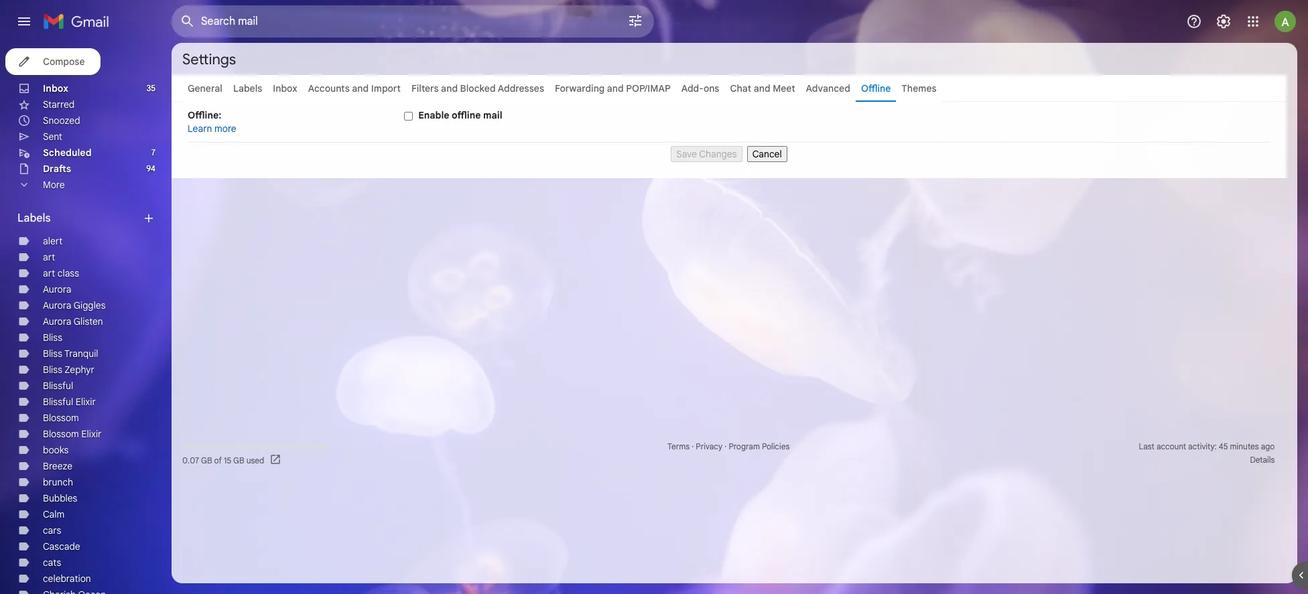 Task type: locate. For each thing, give the bounding box(es) containing it.
elixir for blissful elixir
[[76, 396, 96, 408]]

brunch
[[43, 477, 73, 489]]

changes
[[699, 148, 737, 160]]

save changes button
[[671, 146, 742, 162]]

filters and blocked addresses
[[411, 82, 544, 94]]

1 vertical spatial bliss
[[43, 348, 62, 360]]

blissful down the blissful link
[[43, 396, 73, 408]]

privacy link
[[696, 442, 723, 452]]

themes link
[[902, 82, 937, 94]]

2 blissful from the top
[[43, 396, 73, 408]]

0 horizontal spatial ·
[[692, 442, 694, 452]]

labels inside navigation
[[17, 212, 51, 225]]

1 vertical spatial blissful
[[43, 396, 73, 408]]

gb left of
[[201, 455, 212, 465]]

2 and from the left
[[441, 82, 458, 94]]

labels right general link
[[233, 82, 262, 94]]

navigation containing save changes
[[188, 143, 1271, 162]]

7
[[151, 147, 155, 157]]

and
[[352, 82, 369, 94], [441, 82, 458, 94], [607, 82, 624, 94], [754, 82, 770, 94]]

0 vertical spatial blossom
[[43, 412, 79, 424]]

inbox link up 'starred' link
[[43, 82, 68, 94]]

elixir down blissful elixir link
[[81, 428, 101, 440]]

blissful for the blissful link
[[43, 380, 73, 392]]

elixir
[[76, 396, 96, 408], [81, 428, 101, 440]]

chat and meet
[[730, 82, 795, 94]]

art down alert
[[43, 251, 55, 263]]

None search field
[[172, 5, 654, 38]]

2 vertical spatial bliss
[[43, 364, 62, 376]]

aurora
[[43, 283, 71, 296], [43, 300, 71, 312], [43, 316, 71, 328]]

1 inbox from the left
[[43, 82, 68, 94]]

calm
[[43, 509, 65, 521]]

and for chat
[[754, 82, 770, 94]]

offline link
[[861, 82, 891, 94]]

navigation
[[188, 143, 1271, 162]]

cars link
[[43, 525, 61, 537]]

· right terms
[[692, 442, 694, 452]]

0 horizontal spatial gb
[[201, 455, 212, 465]]

aurora down aurora link
[[43, 300, 71, 312]]

1 vertical spatial blossom
[[43, 428, 79, 440]]

aurora for aurora giggles
[[43, 300, 71, 312]]

books
[[43, 444, 69, 456]]

drafts link
[[43, 163, 71, 175]]

offline: learn more
[[188, 109, 236, 135]]

settings
[[182, 50, 236, 68]]

1 gb from the left
[[201, 455, 212, 465]]

celebration
[[43, 573, 91, 585]]

3 and from the left
[[607, 82, 624, 94]]

learn more link
[[188, 123, 236, 135]]

art link
[[43, 251, 55, 263]]

0 vertical spatial art
[[43, 251, 55, 263]]

program policies link
[[729, 442, 790, 452]]

1 bliss from the top
[[43, 332, 62, 344]]

2 · from the left
[[725, 442, 727, 452]]

program
[[729, 442, 760, 452]]

2 bliss from the top
[[43, 348, 62, 360]]

privacy
[[696, 442, 723, 452]]

bliss up bliss tranquil link
[[43, 332, 62, 344]]

general
[[188, 82, 222, 94]]

4 and from the left
[[754, 82, 770, 94]]

15
[[224, 455, 231, 465]]

forwarding and pop/imap
[[555, 82, 671, 94]]

forwarding
[[555, 82, 605, 94]]

art down art link
[[43, 267, 55, 279]]

aurora glisten link
[[43, 316, 103, 328]]

blossom
[[43, 412, 79, 424], [43, 428, 79, 440]]

cascade link
[[43, 541, 80, 553]]

elixir up blossom link
[[76, 396, 96, 408]]

art for art link
[[43, 251, 55, 263]]

mail
[[483, 109, 502, 121]]

elixir for blossom elixir
[[81, 428, 101, 440]]

art class
[[43, 267, 79, 279]]

sent link
[[43, 131, 62, 143]]

terms link
[[668, 442, 690, 452]]

1 horizontal spatial ·
[[725, 442, 727, 452]]

0 horizontal spatial inbox
[[43, 82, 68, 94]]

and for filters
[[441, 82, 458, 94]]

3 bliss from the top
[[43, 364, 62, 376]]

inbox up 'starred' link
[[43, 82, 68, 94]]

3 aurora from the top
[[43, 316, 71, 328]]

Enable offline mail checkbox
[[404, 112, 413, 121]]

1 horizontal spatial labels
[[233, 82, 262, 94]]

and for accounts
[[352, 82, 369, 94]]

bliss down bliss link
[[43, 348, 62, 360]]

accounts and import link
[[308, 82, 401, 94]]

labels up alert
[[17, 212, 51, 225]]

terms · privacy · program policies
[[668, 442, 790, 452]]

2 gb from the left
[[233, 455, 244, 465]]

45
[[1219, 442, 1228, 452]]

1 and from the left
[[352, 82, 369, 94]]

snoozed link
[[43, 115, 80, 127]]

1 aurora from the top
[[43, 283, 71, 296]]

bliss tranquil
[[43, 348, 98, 360]]

themes
[[902, 82, 937, 94]]

footer containing terms
[[172, 440, 1287, 467]]

inbox link right labels link
[[273, 82, 297, 94]]

and left import at the left top of the page
[[352, 82, 369, 94]]

blissful down bliss zephyr
[[43, 380, 73, 392]]

and left the pop/imap
[[607, 82, 624, 94]]

of
[[214, 455, 222, 465]]

bliss for bliss tranquil
[[43, 348, 62, 360]]

2 art from the top
[[43, 267, 55, 279]]

1 blissful from the top
[[43, 380, 73, 392]]

inbox right labels link
[[273, 82, 297, 94]]

labels navigation
[[0, 43, 172, 594]]

aurora down art class
[[43, 283, 71, 296]]

blossom down blissful elixir
[[43, 412, 79, 424]]

footer
[[172, 440, 1287, 467]]

bliss up the blissful link
[[43, 364, 62, 376]]

brunch link
[[43, 477, 73, 489]]

2 vertical spatial aurora
[[43, 316, 71, 328]]

· right the privacy link
[[725, 442, 727, 452]]

aurora up bliss link
[[43, 316, 71, 328]]

search mail image
[[176, 9, 200, 34]]

blossom link
[[43, 412, 79, 424]]

bliss
[[43, 332, 62, 344], [43, 348, 62, 360], [43, 364, 62, 376]]

blossom down blossom link
[[43, 428, 79, 440]]

1 art from the top
[[43, 251, 55, 263]]

compose button
[[5, 48, 101, 75]]

0 vertical spatial elixir
[[76, 396, 96, 408]]

1 horizontal spatial inbox link
[[273, 82, 297, 94]]

policies
[[762, 442, 790, 452]]

blissful link
[[43, 380, 73, 392]]

2 blossom from the top
[[43, 428, 79, 440]]

0 vertical spatial bliss
[[43, 332, 62, 344]]

save
[[676, 148, 697, 160]]

0 horizontal spatial inbox link
[[43, 82, 68, 94]]

·
[[692, 442, 694, 452], [725, 442, 727, 452]]

35
[[147, 83, 155, 93]]

1 vertical spatial labels
[[17, 212, 51, 225]]

labels link
[[233, 82, 262, 94]]

1 horizontal spatial inbox
[[273, 82, 297, 94]]

0 horizontal spatial labels
[[17, 212, 51, 225]]

ago
[[1261, 442, 1275, 452]]

1 vertical spatial aurora
[[43, 300, 71, 312]]

last
[[1139, 442, 1155, 452]]

and right filters
[[441, 82, 458, 94]]

1 blossom from the top
[[43, 412, 79, 424]]

snoozed
[[43, 115, 80, 127]]

gb
[[201, 455, 212, 465], [233, 455, 244, 465]]

zephyr
[[65, 364, 94, 376]]

and right "chat"
[[754, 82, 770, 94]]

support image
[[1186, 13, 1202, 29]]

0 vertical spatial blissful
[[43, 380, 73, 392]]

meet
[[773, 82, 795, 94]]

and for forwarding
[[607, 82, 624, 94]]

bubbles link
[[43, 493, 77, 505]]

blissful elixir
[[43, 396, 96, 408]]

gb right '15'
[[233, 455, 244, 465]]

aurora for aurora glisten
[[43, 316, 71, 328]]

0 vertical spatial labels
[[233, 82, 262, 94]]

cascade
[[43, 541, 80, 553]]

1 horizontal spatial gb
[[233, 455, 244, 465]]

0 vertical spatial aurora
[[43, 283, 71, 296]]

filters
[[411, 82, 439, 94]]

blossom for blossom link
[[43, 412, 79, 424]]

blocked
[[460, 82, 496, 94]]

labels for labels link
[[233, 82, 262, 94]]

calm link
[[43, 509, 65, 521]]

2 aurora from the top
[[43, 300, 71, 312]]

enable offline mail
[[418, 109, 502, 121]]

2 inbox from the left
[[273, 82, 297, 94]]

1 vertical spatial elixir
[[81, 428, 101, 440]]

filters and blocked addresses link
[[411, 82, 544, 94]]

drafts
[[43, 163, 71, 175]]

1 vertical spatial art
[[43, 267, 55, 279]]



Task type: describe. For each thing, give the bounding box(es) containing it.
account
[[1157, 442, 1186, 452]]

bliss link
[[43, 332, 62, 344]]

more
[[43, 179, 65, 191]]

inbox inside labels navigation
[[43, 82, 68, 94]]

offline:
[[188, 109, 221, 121]]

celebration link
[[43, 573, 91, 585]]

art for art class
[[43, 267, 55, 279]]

scheduled
[[43, 147, 92, 159]]

add-ons
[[681, 82, 719, 94]]

cars
[[43, 525, 61, 537]]

tranquil
[[64, 348, 98, 360]]

bliss for bliss zephyr
[[43, 364, 62, 376]]

accounts
[[308, 82, 350, 94]]

main menu image
[[16, 13, 32, 29]]

offline
[[861, 82, 891, 94]]

2 inbox link from the left
[[273, 82, 297, 94]]

cats
[[43, 557, 61, 569]]

alert
[[43, 235, 62, 247]]

advanced
[[806, 82, 850, 94]]

import
[[371, 82, 401, 94]]

1 · from the left
[[692, 442, 694, 452]]

advanced link
[[806, 82, 850, 94]]

advanced search options image
[[622, 7, 649, 34]]

1 inbox link from the left
[[43, 82, 68, 94]]

alert link
[[43, 235, 62, 247]]

scheduled link
[[43, 147, 92, 159]]

blossom for blossom elixir
[[43, 428, 79, 440]]

gmail image
[[43, 8, 116, 35]]

aurora for aurora link
[[43, 283, 71, 296]]

giggles
[[74, 300, 106, 312]]

learn
[[188, 123, 212, 135]]

last account activity: 45 minutes ago details
[[1139, 442, 1275, 465]]

blissful elixir link
[[43, 396, 96, 408]]

cats link
[[43, 557, 61, 569]]

0.07
[[182, 455, 199, 465]]

0.07 gb of 15 gb used
[[182, 455, 264, 465]]

blissful for blissful elixir
[[43, 396, 73, 408]]

blossom elixir link
[[43, 428, 101, 440]]

offline
[[452, 109, 481, 121]]

bliss for bliss link
[[43, 332, 62, 344]]

chat
[[730, 82, 751, 94]]

enable
[[418, 109, 449, 121]]

details link
[[1250, 455, 1275, 465]]

pop/imap
[[626, 82, 671, 94]]

bliss zephyr
[[43, 364, 94, 376]]

starred link
[[43, 99, 75, 111]]

Search mail text field
[[201, 15, 590, 28]]

glisten
[[74, 316, 103, 328]]

general link
[[188, 82, 222, 94]]

starred
[[43, 99, 75, 111]]

details
[[1250, 455, 1275, 465]]

more button
[[0, 177, 161, 193]]

add-
[[681, 82, 704, 94]]

bliss tranquil link
[[43, 348, 98, 360]]

ons
[[704, 82, 719, 94]]

activity:
[[1188, 442, 1217, 452]]

books link
[[43, 444, 69, 456]]

addresses
[[498, 82, 544, 94]]

add-ons link
[[681, 82, 719, 94]]

94
[[146, 164, 155, 174]]

follow link to manage storage image
[[270, 454, 283, 467]]

aurora giggles link
[[43, 300, 106, 312]]

used
[[246, 455, 264, 465]]

aurora giggles
[[43, 300, 106, 312]]

bubbles
[[43, 493, 77, 505]]

labels for labels heading
[[17, 212, 51, 225]]

chat and meet link
[[730, 82, 795, 94]]

bliss zephyr link
[[43, 364, 94, 376]]

labels heading
[[17, 212, 142, 225]]

class
[[58, 267, 79, 279]]

cancel button
[[747, 146, 787, 162]]

save changes
[[676, 148, 737, 160]]

more
[[215, 123, 236, 135]]

blossom elixir
[[43, 428, 101, 440]]

breeze link
[[43, 460, 72, 472]]

aurora link
[[43, 283, 71, 296]]

art class link
[[43, 267, 79, 279]]

settings image
[[1216, 13, 1232, 29]]

accounts and import
[[308, 82, 401, 94]]

cancel
[[752, 148, 782, 160]]

terms
[[668, 442, 690, 452]]



Task type: vqa. For each thing, say whether or not it's contained in the screenshot.
the Dreamy Wander
no



